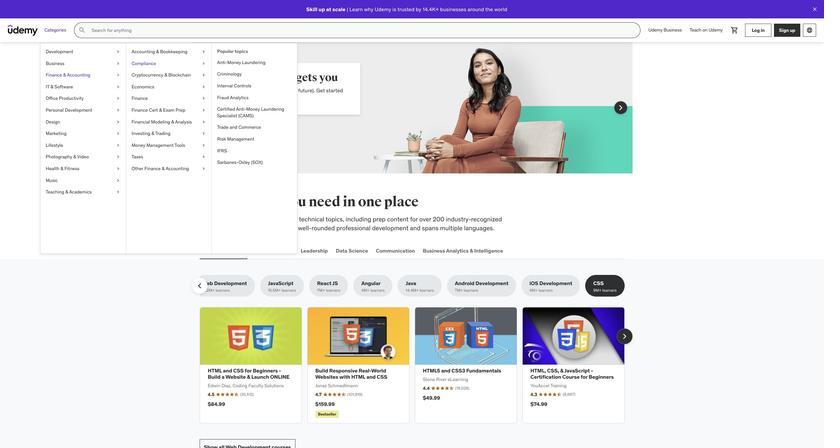 Task type: locate. For each thing, give the bounding box(es) containing it.
development up 12.2m+
[[214, 280, 247, 287]]

4m+ down "angular"
[[361, 288, 369, 293]]

css inside build responsive real-world websites with html and css
[[377, 374, 387, 381]]

- right launch
[[279, 368, 281, 374]]

finance up it & software
[[46, 72, 62, 78]]

accounting down taxes link
[[166, 166, 189, 172]]

anti- down popular
[[217, 59, 227, 65]]

1 horizontal spatial udemy
[[648, 27, 663, 33]]

1 horizontal spatial it
[[254, 248, 258, 254]]

accounting up compliance
[[132, 49, 155, 55]]

2 vertical spatial accounting
[[166, 166, 189, 172]]

& inside html, css, & javascript - certification course for beginners
[[560, 368, 564, 374]]

14.4k+
[[423, 6, 439, 12]]

1 vertical spatial carousel element
[[200, 308, 632, 424]]

xsmall image inside marketing link
[[115, 131, 121, 137]]

and inside the html and css for beginners - build a website & launch online
[[223, 368, 232, 374]]

0 horizontal spatial 7m+
[[317, 288, 325, 293]]

web inside web development 12.2m+ learners
[[202, 280, 213, 287]]

0 horizontal spatial html
[[208, 368, 222, 374]]

xsmall image for compliance
[[201, 60, 206, 67]]

finance for finance & accounting
[[46, 72, 62, 78]]

0 vertical spatial javascript
[[268, 280, 293, 287]]

design link
[[40, 116, 126, 128]]

7m+ down "android"
[[455, 288, 463, 293]]

management for money
[[146, 142, 174, 148]]

& left intelligence
[[470, 248, 473, 254]]

& inside finance & accounting link
[[63, 72, 66, 78]]

at
[[326, 6, 331, 12]]

up left the at
[[319, 6, 325, 12]]

science
[[348, 248, 368, 254]]

next image
[[615, 103, 626, 113], [619, 332, 630, 342]]

4m+ inside angular 4m+ learners
[[361, 288, 369, 293]]

& down taxes link
[[162, 166, 165, 172]]

0 vertical spatial analytics
[[230, 95, 249, 101]]

development for ios development 4m+ learners
[[539, 280, 572, 287]]

accounting down the business link at the top left
[[67, 72, 90, 78]]

it & software
[[46, 84, 73, 90]]

xsmall image inside accounting & bookkeeping link
[[201, 49, 206, 55]]

0 vertical spatial with
[[223, 95, 233, 101]]

it inside "it certifications" button
[[254, 248, 258, 254]]

teach
[[690, 27, 701, 33]]

development inside "ios development 4m+ learners"
[[539, 280, 572, 287]]

0 horizontal spatial you
[[283, 194, 306, 211]]

xsmall image for development
[[115, 49, 121, 55]]

css inside css 9m+ learners
[[593, 280, 604, 287]]

the left world
[[485, 6, 493, 12]]

analytics inside button
[[446, 248, 469, 254]]

0 horizontal spatial build
[[208, 374, 221, 381]]

0 vertical spatial money
[[227, 59, 241, 65]]

all
[[200, 194, 219, 211]]

cryptocurrency
[[132, 72, 163, 78]]

for
[[237, 87, 243, 94], [410, 215, 418, 223], [245, 368, 252, 374], [581, 374, 588, 381]]

it inside it & software link
[[46, 84, 49, 90]]

commerce
[[238, 124, 261, 130]]

learners inside javascript 15.5m+ learners
[[282, 288, 296, 293]]

finance for finance cert & exam prep
[[132, 107, 148, 113]]

learners inside android development 7m+ learners
[[464, 288, 478, 293]]

video
[[77, 154, 89, 160]]

need
[[309, 194, 340, 211]]

certified
[[217, 106, 235, 112]]

it left certifications
[[254, 248, 258, 254]]

business left teach
[[664, 27, 682, 33]]

1 vertical spatial up
[[790, 27, 795, 33]]

business inside button
[[423, 248, 445, 254]]

for up us.
[[237, 87, 243, 94]]

analytics down skills
[[230, 95, 249, 101]]

css right real-
[[377, 374, 387, 381]]

and inside build responsive real-world websites with html and css
[[366, 374, 376, 381]]

1 vertical spatial laundering
[[261, 106, 284, 112]]

0 vertical spatial previous image
[[198, 103, 209, 113]]

anti- up (cams)
[[236, 106, 246, 112]]

management down trading
[[146, 142, 174, 148]]

html
[[208, 368, 222, 374], [351, 374, 365, 381]]

1 horizontal spatial you
[[319, 71, 338, 85]]

learners inside react js 7m+ learners
[[326, 288, 340, 293]]

critical
[[226, 215, 245, 223]]

web inside button
[[201, 248, 212, 254]]

7m+
[[317, 288, 325, 293], [455, 288, 463, 293]]

business up 'finance & accounting'
[[46, 60, 64, 66]]

money down popular topics
[[227, 59, 241, 65]]

udemy business
[[648, 27, 682, 33]]

0 vertical spatial in
[[761, 27, 765, 33]]

1 horizontal spatial build
[[315, 368, 328, 374]]

1 vertical spatial skills
[[276, 215, 290, 223]]

xsmall image inside design link
[[115, 119, 121, 125]]

xsmall image for taxes
[[201, 154, 206, 161]]

1 horizontal spatial with
[[339, 374, 350, 381]]

0 vertical spatial you
[[319, 71, 338, 85]]

1 vertical spatial you
[[283, 194, 306, 211]]

skills up supports
[[276, 215, 290, 223]]

& left analysis
[[171, 119, 174, 125]]

0 vertical spatial anti-
[[217, 59, 227, 65]]

spans
[[422, 224, 439, 232]]

xsmall image inside other finance & accounting link
[[201, 166, 206, 172]]

management inside compliance element
[[227, 136, 254, 142]]

xsmall image inside 'investing & trading' link
[[201, 131, 206, 137]]

4 learners from the left
[[370, 288, 385, 293]]

0 horizontal spatial in
[[343, 194, 356, 211]]

laundering down the present
[[261, 106, 284, 112]]

xsmall image inside cryptocurrency & blockchain link
[[201, 72, 206, 79]]

xsmall image inside development "link"
[[115, 49, 121, 55]]

xsmall image inside lifestyle link
[[115, 142, 121, 149]]

investing & trading
[[132, 131, 170, 137]]

finance & accounting link
[[40, 69, 126, 81]]

1 horizontal spatial money
[[227, 59, 241, 65]]

1 horizontal spatial 4m+
[[529, 288, 538, 293]]

analytics for fraud
[[230, 95, 249, 101]]

xsmall image inside personal development link
[[115, 107, 121, 114]]

beginners right the website
[[253, 368, 278, 374]]

0 horizontal spatial the
[[221, 194, 242, 211]]

1 horizontal spatial your
[[287, 87, 297, 94]]

6 learners from the left
[[464, 288, 478, 293]]

8 learners from the left
[[602, 288, 617, 293]]

0 horizontal spatial css
[[233, 368, 244, 374]]

0 vertical spatial it
[[46, 84, 49, 90]]

1 vertical spatial business
[[46, 60, 64, 66]]

cryptocurrency & blockchain
[[132, 72, 191, 78]]

development for personal development
[[65, 107, 92, 113]]

close image
[[812, 6, 818, 13]]

& inside finance cert & exam prep link
[[159, 107, 162, 113]]

other finance & accounting link
[[126, 163, 212, 175]]

learning
[[223, 71, 271, 85]]

fraud
[[217, 95, 229, 101]]

0 horizontal spatial anti-
[[217, 59, 227, 65]]

it up the office
[[46, 84, 49, 90]]

xsmall image for office productivity
[[115, 96, 121, 102]]

0 vertical spatial web
[[201, 248, 212, 254]]

why
[[364, 6, 373, 12]]

your down 'learning'
[[245, 87, 255, 94]]

xsmall image inside finance cert & exam prep link
[[201, 107, 206, 114]]

1 vertical spatial previous image
[[194, 281, 205, 292]]

1 learners from the left
[[216, 288, 230, 293]]

1 horizontal spatial in
[[761, 27, 765, 33]]

for inside learning that gets you skills for your present (and your future). get started with us.
[[237, 87, 243, 94]]

responsive
[[329, 368, 358, 374]]

javascript 15.5m+ learners
[[268, 280, 296, 293]]

compliance link
[[126, 58, 212, 69]]

fraud analytics
[[217, 95, 249, 101]]

1 horizontal spatial javascript
[[564, 368, 590, 374]]

finance down economics
[[132, 96, 148, 101]]

future).
[[298, 87, 315, 94]]

for right "a"
[[245, 368, 252, 374]]

xsmall image inside photography & video link
[[115, 154, 121, 161]]

0 vertical spatial the
[[485, 6, 493, 12]]

java 14.4m+ learners
[[406, 280, 434, 293]]

1 your from the left
[[245, 87, 255, 94]]

previous image inside topic filters element
[[194, 281, 205, 292]]

management
[[227, 136, 254, 142], [146, 142, 174, 148]]

business link
[[40, 58, 126, 69]]

2 learners from the left
[[282, 288, 296, 293]]

1 vertical spatial web
[[202, 280, 213, 287]]

0 horizontal spatial -
[[279, 368, 281, 374]]

money inside money management tools link
[[132, 142, 145, 148]]

0 horizontal spatial analytics
[[230, 95, 249, 101]]

1 vertical spatial it
[[254, 248, 258, 254]]

xsmall image for investing & trading
[[201, 131, 206, 137]]

sarbanes-oxley (sox) link
[[212, 157, 297, 169]]

you up started on the left of the page
[[319, 71, 338, 85]]

learners
[[216, 288, 230, 293], [282, 288, 296, 293], [326, 288, 340, 293], [370, 288, 385, 293], [420, 288, 434, 293], [464, 288, 478, 293], [538, 288, 553, 293], [602, 288, 617, 293]]

leadership
[[301, 248, 328, 254]]

0 horizontal spatial javascript
[[268, 280, 293, 287]]

and inside compliance element
[[230, 124, 237, 130]]

up for skill
[[319, 6, 325, 12]]

1 vertical spatial money
[[246, 106, 260, 112]]

economics link
[[126, 81, 212, 93]]

1 horizontal spatial business
[[423, 248, 445, 254]]

udemy business link
[[645, 22, 686, 38]]

xsmall image
[[201, 49, 206, 55], [201, 60, 206, 67], [115, 107, 121, 114], [115, 119, 121, 125], [115, 131, 121, 137], [201, 142, 206, 149], [115, 154, 121, 161], [201, 154, 206, 161], [201, 166, 206, 172], [115, 189, 121, 196]]

by
[[416, 6, 421, 12]]

java
[[406, 280, 416, 287]]

html left the website
[[208, 368, 222, 374]]

development right the ios
[[539, 280, 572, 287]]

xsmall image inside money management tools link
[[201, 142, 206, 149]]

build left "a"
[[208, 374, 221, 381]]

our
[[239, 224, 248, 232]]

0 vertical spatial carousel element
[[192, 42, 632, 174]]

xsmall image inside health & fitness link
[[115, 166, 121, 172]]

& inside 'investing & trading' link
[[151, 131, 154, 137]]

intelligence
[[474, 248, 503, 254]]

& left bookkeeping
[[156, 49, 159, 55]]

xsmall image for economics
[[201, 84, 206, 90]]

beginners inside the html and css for beginners - build a website & launch online
[[253, 368, 278, 374]]

1 horizontal spatial anti-
[[236, 106, 246, 112]]

in right the log
[[761, 27, 765, 33]]

udemy image
[[8, 25, 38, 36]]

1 vertical spatial accounting
[[67, 72, 90, 78]]

0 horizontal spatial with
[[223, 95, 233, 101]]

management down trade and commerce
[[227, 136, 254, 142]]

you inside learning that gets you skills for your present (and your future). get started with us.
[[319, 71, 338, 85]]

business for business analytics & intelligence
[[423, 248, 445, 254]]

previous image
[[198, 103, 209, 113], [194, 281, 205, 292]]

1 horizontal spatial beginners
[[589, 374, 614, 381]]

development down office productivity link
[[65, 107, 92, 113]]

development down categories dropdown button
[[46, 49, 73, 55]]

carousel element
[[192, 42, 632, 174], [200, 308, 632, 424]]

xsmall image inside economics link
[[201, 84, 206, 90]]

& right the teaching
[[65, 189, 68, 195]]

xsmall image for money management tools
[[201, 142, 206, 149]]

xsmall image for finance & accounting
[[115, 72, 121, 79]]

with down skills
[[223, 95, 233, 101]]

& down compliance link
[[164, 72, 167, 78]]

anti-money laundering link
[[212, 57, 297, 69]]

0 horizontal spatial management
[[146, 142, 174, 148]]

2 7m+ from the left
[[455, 288, 463, 293]]

health & fitness
[[46, 166, 79, 172]]

html left world
[[351, 374, 365, 381]]

oxley
[[239, 160, 250, 166]]

html5 and css3 fundamentals
[[423, 368, 501, 374]]

& right cert
[[159, 107, 162, 113]]

html5 and css3 fundamentals link
[[423, 368, 501, 374]]

& left trading
[[151, 131, 154, 137]]

1 vertical spatial analytics
[[446, 248, 469, 254]]

compliance
[[132, 60, 156, 66]]

3 learners from the left
[[326, 288, 340, 293]]

0 horizontal spatial up
[[319, 6, 325, 12]]

development right "android"
[[476, 280, 508, 287]]

in up including
[[343, 194, 356, 211]]

xsmall image for financial modeling & analysis
[[201, 119, 206, 125]]

on
[[703, 27, 708, 33]]

laundering
[[242, 59, 265, 65], [261, 106, 284, 112]]

analytics for business
[[446, 248, 469, 254]]

2 horizontal spatial css
[[593, 280, 604, 287]]

1 horizontal spatial up
[[790, 27, 795, 33]]

0 horizontal spatial it
[[46, 84, 49, 90]]

with right websites
[[339, 374, 350, 381]]

css up 9m+
[[593, 280, 604, 287]]

0 vertical spatial business
[[664, 27, 682, 33]]

1 vertical spatial management
[[146, 142, 174, 148]]

businesses
[[440, 6, 466, 12]]

sign up link
[[774, 24, 800, 37]]

and for html and css for beginners - build a website & launch online
[[223, 368, 232, 374]]

0 vertical spatial up
[[319, 6, 325, 12]]

(sox)
[[251, 160, 263, 166]]

development down certifications,
[[213, 248, 246, 254]]

for left over in the right top of the page
[[410, 215, 418, 223]]

tools
[[174, 142, 185, 148]]

up right sign at the right of the page
[[790, 27, 795, 33]]

for right course
[[581, 374, 588, 381]]

1 7m+ from the left
[[317, 288, 325, 293]]

development inside web development 12.2m+ learners
[[214, 280, 247, 287]]

angular
[[361, 280, 381, 287]]

analytics down the multiple
[[446, 248, 469, 254]]

7m+ inside react js 7m+ learners
[[317, 288, 325, 293]]

0 horizontal spatial business
[[46, 60, 64, 66]]

business for business
[[46, 60, 64, 66]]

angular 4m+ learners
[[361, 280, 385, 293]]

css,
[[547, 368, 559, 374]]

xsmall image
[[115, 49, 121, 55], [115, 60, 121, 67], [115, 72, 121, 79], [201, 72, 206, 79], [115, 84, 121, 90], [201, 84, 206, 90], [115, 96, 121, 102], [201, 96, 206, 102], [201, 107, 206, 114], [201, 119, 206, 125], [201, 131, 206, 137], [115, 142, 121, 149], [115, 166, 121, 172], [115, 177, 121, 184]]

1 vertical spatial in
[[343, 194, 356, 211]]

xsmall image inside music link
[[115, 177, 121, 184]]

1 vertical spatial with
[[339, 374, 350, 381]]

1 horizontal spatial html
[[351, 374, 365, 381]]

5 learners from the left
[[420, 288, 434, 293]]

1 4m+ from the left
[[361, 288, 369, 293]]

web for web development 12.2m+ learners
[[202, 280, 213, 287]]

for inside html, css, & javascript - certification course for beginners
[[581, 374, 588, 381]]

criminology link
[[212, 69, 297, 80]]

xsmall image inside it & software link
[[115, 84, 121, 90]]

analytics inside compliance element
[[230, 95, 249, 101]]

web up 12.2m+
[[202, 280, 213, 287]]

javascript up 15.5m+
[[268, 280, 293, 287]]

money up taxes
[[132, 142, 145, 148]]

& up software
[[63, 72, 66, 78]]

& inside business analytics & intelligence button
[[470, 248, 473, 254]]

1 horizontal spatial management
[[227, 136, 254, 142]]

xsmall image inside taxes link
[[201, 154, 206, 161]]

communication
[[376, 248, 415, 254]]

recognized
[[471, 215, 502, 223]]

2 horizontal spatial money
[[246, 106, 260, 112]]

beginners right course
[[589, 374, 614, 381]]

1 horizontal spatial 7m+
[[455, 288, 463, 293]]

you
[[319, 71, 338, 85], [283, 194, 306, 211]]

2 horizontal spatial udemy
[[709, 27, 723, 33]]

scale
[[332, 6, 345, 12]]

& inside other finance & accounting link
[[162, 166, 165, 172]]

laundering inside certified anti-money laundering specialist (cams)
[[261, 106, 284, 112]]

prep
[[373, 215, 386, 223]]

0 vertical spatial accounting
[[132, 49, 155, 55]]

development inside button
[[213, 248, 246, 254]]

xsmall image inside the teaching & academics 'link'
[[115, 189, 121, 196]]

- right course
[[591, 368, 593, 374]]

0 horizontal spatial your
[[245, 87, 255, 94]]

money up (cams)
[[246, 106, 260, 112]]

trading
[[155, 131, 170, 137]]

money inside certified anti-money laundering specialist (cams)
[[246, 106, 260, 112]]

& left launch
[[247, 374, 250, 381]]

0 horizontal spatial 4m+
[[361, 288, 369, 293]]

xsmall image inside finance link
[[201, 96, 206, 102]]

the up critical
[[221, 194, 242, 211]]

xsmall image inside office productivity link
[[115, 96, 121, 102]]

development inside android development 7m+ learners
[[476, 280, 508, 287]]

learners inside java 14.4m+ learners
[[420, 288, 434, 293]]

12.2m+
[[202, 288, 215, 293]]

2 vertical spatial money
[[132, 142, 145, 148]]

Search for anything text field
[[90, 25, 632, 36]]

1 horizontal spatial accounting
[[132, 49, 155, 55]]

teach on udemy
[[690, 27, 723, 33]]

& up the office
[[51, 84, 53, 90]]

skills up workplace
[[245, 194, 280, 211]]

4m+
[[361, 288, 369, 293], [529, 288, 538, 293]]

7 learners from the left
[[538, 288, 553, 293]]

0 horizontal spatial money
[[132, 142, 145, 148]]

your right (and
[[287, 87, 297, 94]]

and inside covering critical workplace skills to technical topics, including prep content for over 200 industry-recognized certifications, our catalog supports well-rounded professional development and spans multiple languages.
[[410, 224, 420, 232]]

development inside "link"
[[46, 49, 73, 55]]

1 horizontal spatial css
[[377, 374, 387, 381]]

finance up financial
[[132, 107, 148, 113]]

0 vertical spatial next image
[[615, 103, 626, 113]]

for inside covering critical workplace skills to technical topics, including prep content for over 200 industry-recognized certifications, our catalog supports well-rounded professional development and spans multiple languages.
[[410, 215, 418, 223]]

data
[[336, 248, 347, 254]]

you up to
[[283, 194, 306, 211]]

200
[[433, 215, 444, 223]]

web
[[201, 248, 212, 254], [202, 280, 213, 287]]

& inside cryptocurrency & blockchain link
[[164, 72, 167, 78]]

cert
[[149, 107, 158, 113]]

0 horizontal spatial beginners
[[253, 368, 278, 374]]

you for skills
[[283, 194, 306, 211]]

other finance & accounting
[[132, 166, 189, 172]]

& left video
[[73, 154, 76, 160]]

xsmall image inside financial modeling & analysis "link"
[[201, 119, 206, 125]]

javascript
[[268, 280, 293, 287], [564, 368, 590, 374]]

teach on udemy link
[[686, 22, 727, 38]]

(cams)
[[238, 113, 254, 119]]

carousel element containing html and css for beginners - build a website & launch online
[[200, 308, 632, 424]]

web development 12.2m+ learners
[[202, 280, 247, 293]]

choose a language image
[[806, 27, 813, 34]]

launch
[[251, 374, 269, 381]]

accounting & bookkeeping
[[132, 49, 187, 55]]

xsmall image inside the business link
[[115, 60, 121, 67]]

& right css,
[[560, 368, 564, 374]]

development for android development 7m+ learners
[[476, 280, 508, 287]]

build left responsive
[[315, 368, 328, 374]]

7m+ down react
[[317, 288, 325, 293]]

4m+ down the ios
[[529, 288, 538, 293]]

javascript right css,
[[564, 368, 590, 374]]

topics,
[[326, 215, 344, 223]]

marketing link
[[40, 128, 126, 140]]

7m+ inside android development 7m+ learners
[[455, 288, 463, 293]]

1 horizontal spatial analytics
[[446, 248, 469, 254]]

2 4m+ from the left
[[529, 288, 538, 293]]

shopping cart with 0 items image
[[731, 26, 739, 34]]

css right "a"
[[233, 368, 244, 374]]

content
[[387, 215, 409, 223]]

laundering up the criminology link
[[242, 59, 265, 65]]

office productivity link
[[40, 93, 126, 105]]

xsmall image for cryptocurrency & blockchain
[[201, 72, 206, 79]]

(and
[[275, 87, 286, 94]]

analysis
[[175, 119, 192, 125]]

sarbanes-
[[217, 160, 239, 166]]

xsmall image inside finance & accounting link
[[115, 72, 121, 79]]

skill
[[306, 6, 317, 12]]

taxes
[[132, 154, 143, 160]]

css inside the html and css for beginners - build a website & launch online
[[233, 368, 244, 374]]

2 vertical spatial business
[[423, 248, 445, 254]]

1 vertical spatial javascript
[[564, 368, 590, 374]]

learners inside css 9m+ learners
[[602, 288, 617, 293]]

web down certifications,
[[201, 248, 212, 254]]

1 horizontal spatial -
[[591, 368, 593, 374]]

1 - from the left
[[279, 368, 281, 374]]

0 vertical spatial management
[[227, 136, 254, 142]]

2 - from the left
[[591, 368, 593, 374]]

xsmall image inside compliance link
[[201, 60, 206, 67]]

business down spans
[[423, 248, 445, 254]]

1 vertical spatial anti-
[[236, 106, 246, 112]]

& right health
[[61, 166, 63, 172]]

build inside build responsive real-world websites with html and css
[[315, 368, 328, 374]]



Task type: describe. For each thing, give the bounding box(es) containing it.
xsmall image for marketing
[[115, 131, 121, 137]]

xsmall image for it & software
[[115, 84, 121, 90]]

trusted
[[397, 6, 414, 12]]

a
[[222, 374, 225, 381]]

learning that gets you skills for your present (and your future). get started with us.
[[223, 71, 343, 101]]

gets
[[296, 71, 317, 85]]

and for trade and commerce
[[230, 124, 237, 130]]

with inside learning that gets you skills for your present (and your future). get started with us.
[[223, 95, 233, 101]]

css3
[[452, 368, 465, 374]]

rounded
[[312, 224, 335, 232]]

accounting & bookkeeping link
[[126, 46, 212, 58]]

internal controls
[[217, 83, 251, 89]]

submit search image
[[78, 26, 86, 34]]

xsmall image for personal development
[[115, 107, 121, 114]]

ios
[[529, 280, 538, 287]]

xsmall image for business
[[115, 60, 121, 67]]

html,
[[530, 368, 546, 374]]

xsmall image for accounting & bookkeeping
[[201, 49, 206, 55]]

2 your from the left
[[287, 87, 297, 94]]

lifestyle link
[[40, 140, 126, 151]]

|
[[347, 6, 348, 12]]

in inside 'link'
[[761, 27, 765, 33]]

with inside build responsive real-world websites with html and css
[[339, 374, 350, 381]]

get
[[316, 87, 325, 94]]

one
[[358, 194, 382, 211]]

& inside the html and css for beginners - build a website & launch online
[[247, 374, 250, 381]]

sign up
[[779, 27, 795, 33]]

prep
[[176, 107, 185, 113]]

including
[[346, 215, 371, 223]]

carousel element containing learning that gets you
[[192, 42, 632, 174]]

trade
[[217, 124, 229, 130]]

it for it & software
[[46, 84, 49, 90]]

html inside the html and css for beginners - build a website & launch online
[[208, 368, 222, 374]]

for inside the html and css for beginners - build a website & launch online
[[245, 368, 252, 374]]

1 vertical spatial next image
[[619, 332, 630, 342]]

over
[[419, 215, 431, 223]]

communication button
[[375, 243, 416, 259]]

javascript inside html, css, & javascript - certification course for beginners
[[564, 368, 590, 374]]

workplace
[[246, 215, 275, 223]]

learners inside "ios development 4m+ learners"
[[538, 288, 553, 293]]

7m+ for react js
[[317, 288, 325, 293]]

present
[[256, 87, 274, 94]]

music link
[[40, 175, 126, 187]]

anti- inside certified anti-money laundering specialist (cams)
[[236, 106, 246, 112]]

js
[[332, 280, 338, 287]]

categories button
[[40, 22, 70, 38]]

topic filters element
[[192, 275, 625, 297]]

sign
[[779, 27, 789, 33]]

xsmall image for lifestyle
[[115, 142, 121, 149]]

certified anti-money laundering specialist (cams) link
[[212, 104, 297, 122]]

certified anti-money laundering specialist (cams)
[[217, 106, 284, 119]]

teaching
[[46, 189, 64, 195]]

xsmall image for photography & video
[[115, 154, 121, 161]]

xsmall image for finance cert & exam prep
[[201, 107, 206, 114]]

photography & video link
[[40, 151, 126, 163]]

0 horizontal spatial accounting
[[67, 72, 90, 78]]

exam
[[163, 107, 174, 113]]

teaching & academics
[[46, 189, 92, 195]]

skill up at scale | learn why udemy is trusted by 14.4k+ businesses around the world
[[306, 6, 507, 12]]

css 9m+ learners
[[593, 280, 617, 293]]

controls
[[234, 83, 251, 89]]

log in
[[752, 27, 765, 33]]

photography & video
[[46, 154, 89, 160]]

7m+ for android development
[[455, 288, 463, 293]]

technical
[[299, 215, 324, 223]]

0 horizontal spatial udemy
[[375, 6, 391, 12]]

modeling
[[151, 119, 170, 125]]

it certifications button
[[253, 243, 294, 259]]

skills
[[223, 87, 236, 94]]

html inside build responsive real-world websites with html and css
[[351, 374, 365, 381]]

well-
[[298, 224, 312, 232]]

specialist
[[217, 113, 237, 119]]

& inside health & fitness link
[[61, 166, 63, 172]]

& inside photography & video link
[[73, 154, 76, 160]]

it for it certifications
[[254, 248, 258, 254]]

personal
[[46, 107, 64, 113]]

to
[[292, 215, 298, 223]]

lifestyle
[[46, 142, 63, 148]]

beginners inside html, css, & javascript - certification course for beginners
[[589, 374, 614, 381]]

languages.
[[464, 224, 494, 232]]

1 horizontal spatial the
[[485, 6, 493, 12]]

learn
[[349, 6, 363, 12]]

log in link
[[745, 24, 771, 37]]

- inside the html and css for beginners - build a website & launch online
[[279, 368, 281, 374]]

0 vertical spatial skills
[[245, 194, 280, 211]]

2 horizontal spatial business
[[664, 27, 682, 33]]

xsmall image for music
[[115, 177, 121, 184]]

certifications,
[[200, 224, 237, 232]]

finance for finance
[[132, 96, 148, 101]]

covering critical workplace skills to technical topics, including prep content for over 200 industry-recognized certifications, our catalog supports well-rounded professional development and spans multiple languages.
[[200, 215, 502, 232]]

xsmall image for finance
[[201, 96, 206, 102]]

all the skills you need in one place
[[200, 194, 419, 211]]

financial
[[132, 119, 150, 125]]

that
[[272, 71, 294, 85]]

& inside it & software link
[[51, 84, 53, 90]]

xsmall image for design
[[115, 119, 121, 125]]

compliance element
[[212, 43, 297, 254]]

personal development
[[46, 107, 92, 113]]

xsmall image for health & fitness
[[115, 166, 121, 172]]

music
[[46, 177, 58, 183]]

up for sign
[[790, 27, 795, 33]]

management for risk
[[227, 136, 254, 142]]

1 vertical spatial the
[[221, 194, 242, 211]]

investing & trading link
[[126, 128, 212, 140]]

you for gets
[[319, 71, 338, 85]]

html, css, & javascript - certification course for beginners
[[530, 368, 614, 381]]

and for html5 and css3 fundamentals
[[441, 368, 450, 374]]

development for web development
[[213, 248, 246, 254]]

4m+ inside "ios development 4m+ learners"
[[529, 288, 538, 293]]

money inside anti-money laundering link
[[227, 59, 241, 65]]

ifrs
[[217, 148, 227, 154]]

& inside accounting & bookkeeping link
[[156, 49, 159, 55]]

criminology
[[217, 71, 242, 77]]

online
[[270, 374, 289, 381]]

internal
[[217, 83, 233, 89]]

internal controls link
[[212, 80, 297, 92]]

is
[[392, 6, 396, 12]]

xsmall image for teaching & academics
[[115, 189, 121, 196]]

udemy inside teach on udemy link
[[709, 27, 723, 33]]

covering
[[200, 215, 225, 223]]

2 horizontal spatial accounting
[[166, 166, 189, 172]]

javascript inside javascript 15.5m+ learners
[[268, 280, 293, 287]]

productivity
[[59, 96, 84, 101]]

economics
[[132, 84, 154, 90]]

web development button
[[200, 243, 247, 259]]

us.
[[234, 95, 241, 101]]

course
[[562, 374, 580, 381]]

certifications
[[259, 248, 293, 254]]

data science button
[[334, 243, 369, 259]]

personal development link
[[40, 105, 126, 116]]

place
[[384, 194, 419, 211]]

business analytics & intelligence
[[423, 248, 503, 254]]

- inside html, css, & javascript - certification course for beginners
[[591, 368, 593, 374]]

0 vertical spatial laundering
[[242, 59, 265, 65]]

skills inside covering critical workplace skills to technical topics, including prep content for over 200 industry-recognized certifications, our catalog supports well-rounded professional development and spans multiple languages.
[[276, 215, 290, 223]]

development for web development 12.2m+ learners
[[214, 280, 247, 287]]

fraud analytics link
[[212, 92, 297, 104]]

udemy inside udemy business link
[[648, 27, 663, 33]]

web for web development
[[201, 248, 212, 254]]

xsmall image for other finance & accounting
[[201, 166, 206, 172]]

learners inside web development 12.2m+ learners
[[216, 288, 230, 293]]

build responsive real-world websites with html and css
[[315, 368, 387, 381]]

android development 7m+ learners
[[455, 280, 508, 293]]

& inside financial modeling & analysis "link"
[[171, 119, 174, 125]]

supports
[[272, 224, 296, 232]]

risk management link
[[212, 134, 297, 145]]

multiple
[[440, 224, 463, 232]]

around
[[468, 6, 484, 12]]

learners inside angular 4m+ learners
[[370, 288, 385, 293]]

finance right other
[[144, 166, 161, 172]]

& inside the teaching & academics 'link'
[[65, 189, 68, 195]]

build inside the html and css for beginners - build a website & launch online
[[208, 374, 221, 381]]

cryptocurrency & blockchain link
[[126, 69, 212, 81]]

categories
[[44, 27, 66, 33]]



Task type: vqa. For each thing, say whether or not it's contained in the screenshot.


